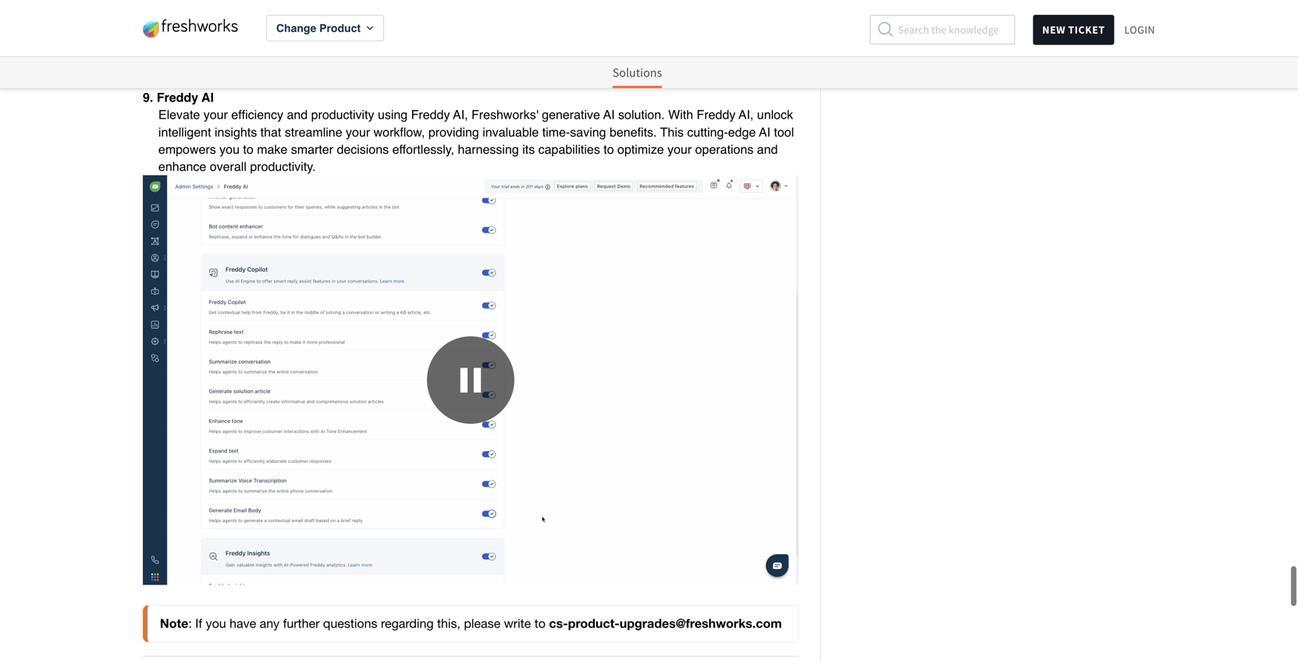 Task type: locate. For each thing, give the bounding box(es) containing it.
invaluable
[[483, 125, 539, 139]]

smarter
[[291, 142, 333, 156]]

optimize
[[618, 142, 664, 156]]

and down tool
[[757, 142, 778, 156]]

1 horizontal spatial freddy
[[411, 108, 450, 122]]

1 horizontal spatial and
[[757, 142, 778, 156]]

you
[[220, 142, 240, 156], [206, 617, 226, 631]]

0 horizontal spatial ai,
[[453, 108, 468, 122]]

write
[[504, 617, 531, 631]]

freddy up elevate
[[157, 90, 198, 105]]

ticket
[[1069, 23, 1106, 37]]

cutting-
[[687, 125, 728, 139]]

1 vertical spatial ai
[[604, 108, 615, 122]]

your down this
[[668, 142, 692, 156]]

to
[[243, 142, 254, 156], [604, 142, 614, 156], [535, 617, 546, 631]]

note : if you have any further questions regarding this, please write to cs-product-upgrades@freshworks.com
[[160, 616, 782, 631]]

freddy
[[157, 90, 198, 105], [411, 108, 450, 122], [697, 108, 736, 122]]

login link
[[1125, 14, 1156, 45]]

1 horizontal spatial ai
[[604, 108, 615, 122]]

2 vertical spatial ai
[[759, 125, 771, 139]]

0 vertical spatial your
[[204, 108, 228, 122]]

freddy up the cutting-
[[697, 108, 736, 122]]

1 ai, from the left
[[453, 108, 468, 122]]

and up streamline
[[287, 108, 308, 122]]

change
[[276, 22, 316, 34]]

login
[[1125, 23, 1156, 37]]

1 horizontal spatial your
[[346, 125, 370, 139]]

productivity.
[[250, 159, 316, 174]]

ai left tool
[[759, 125, 771, 139]]

ai
[[202, 90, 214, 105], [604, 108, 615, 122], [759, 125, 771, 139]]

2 vertical spatial your
[[668, 142, 692, 156]]

9.
[[143, 90, 153, 105]]

1 vertical spatial and
[[757, 142, 778, 156]]

1 horizontal spatial to
[[535, 617, 546, 631]]

providing
[[429, 125, 479, 139]]

to inside note : if you have any further questions regarding this, please write to cs-product-upgrades@freshworks.com
[[535, 617, 546, 631]]

0 horizontal spatial your
[[204, 108, 228, 122]]

search image
[[878, 22, 894, 37]]

0 horizontal spatial and
[[287, 108, 308, 122]]

ai up saving
[[604, 108, 615, 122]]

make
[[257, 142, 288, 156]]

generative
[[542, 108, 600, 122]]

to down insights at the left
[[243, 142, 254, 156]]

you right if
[[206, 617, 226, 631]]

if
[[195, 617, 202, 631]]

0 horizontal spatial freddy
[[157, 90, 198, 105]]

2 horizontal spatial ai
[[759, 125, 771, 139]]

product
[[320, 22, 361, 34]]

1 vertical spatial you
[[206, 617, 226, 631]]

ai up intelligent
[[202, 90, 214, 105]]

ai,
[[453, 108, 468, 122], [739, 108, 754, 122]]

to down saving
[[604, 142, 614, 156]]

Search the knowledge base text field
[[870, 15, 1016, 45]]

using
[[378, 108, 408, 122]]

you up overall
[[220, 142, 240, 156]]

ai, up providing
[[453, 108, 468, 122]]

1 horizontal spatial ai,
[[739, 108, 754, 122]]

time-
[[543, 125, 570, 139]]

intelligent
[[158, 125, 211, 139]]

your up decisions
[[346, 125, 370, 139]]

and
[[287, 108, 308, 122], [757, 142, 778, 156]]

streamline
[[285, 125, 343, 139]]

2 horizontal spatial freddy
[[697, 108, 736, 122]]

cs-
[[549, 616, 568, 631]]

to left cs-
[[535, 617, 546, 631]]

overall
[[210, 159, 247, 174]]

tool
[[774, 125, 794, 139]]

1 vertical spatial your
[[346, 125, 370, 139]]

0 vertical spatial ai
[[202, 90, 214, 105]]

freddy up providing
[[411, 108, 450, 122]]

unlock
[[757, 108, 794, 122]]

your up insights at the left
[[204, 108, 228, 122]]

new
[[1043, 23, 1066, 37]]

0 vertical spatial you
[[220, 142, 240, 156]]

your
[[204, 108, 228, 122], [346, 125, 370, 139], [668, 142, 692, 156]]

ai, up 'edge'
[[739, 108, 754, 122]]

0 horizontal spatial ai
[[202, 90, 214, 105]]



Task type: describe. For each thing, give the bounding box(es) containing it.
2 ai, from the left
[[739, 108, 754, 122]]

enhance
[[158, 159, 206, 174]]

further
[[283, 617, 320, 631]]

new ticket link
[[1033, 15, 1115, 45]]

:
[[189, 617, 192, 631]]

9. freddy ai elevate your efficiency and productivity using freddy ai, freshworks' generative ai solution. with freddy ai, unlock intelligent insights that streamline your workflow, providing invaluable time-saving benefits. this cutting-edge ai tool empowers you to make smarter decisions effortlessly, harnessing its capabilities to optimize your operations and enhance overall productivity.
[[143, 90, 794, 174]]

please
[[464, 617, 501, 631]]

harnessing
[[458, 142, 519, 156]]

saving
[[570, 125, 606, 139]]

decisions
[[337, 142, 389, 156]]

its
[[523, 142, 535, 156]]

solution.
[[619, 108, 665, 122]]

have
[[230, 617, 256, 631]]

with
[[669, 108, 694, 122]]

solutions link
[[613, 57, 662, 88]]

0 vertical spatial and
[[287, 108, 308, 122]]

product-
[[568, 616, 620, 631]]

questions
[[323, 617, 378, 631]]

workflow,
[[374, 125, 425, 139]]

2 horizontal spatial your
[[668, 142, 692, 156]]

new ticket
[[1043, 23, 1106, 37]]

freshworks'
[[472, 108, 539, 122]]

benefits.
[[610, 125, 657, 139]]

empowers
[[158, 142, 216, 156]]

upgrades@freshworks.com
[[620, 616, 782, 631]]

edge
[[728, 125, 756, 139]]

change product
[[276, 22, 361, 34]]

insights
[[215, 125, 257, 139]]

operations
[[696, 142, 754, 156]]

effortlessly,
[[393, 142, 455, 156]]

that
[[261, 125, 281, 139]]

efficiency
[[231, 108, 283, 122]]

productivity
[[311, 108, 374, 122]]

0 horizontal spatial to
[[243, 142, 254, 156]]

any
[[260, 617, 280, 631]]

elevate
[[158, 108, 200, 122]]

regarding
[[381, 617, 434, 631]]

2 horizontal spatial to
[[604, 142, 614, 156]]

note
[[160, 616, 189, 631]]

you inside note : if you have any further questions regarding this, please write to cs-product-upgrades@freshworks.com
[[206, 617, 226, 631]]

this,
[[437, 617, 461, 631]]

you inside 9. freddy ai elevate your efficiency and productivity using freddy ai, freshworks' generative ai solution. with freddy ai, unlock intelligent insights that streamline your workflow, providing invaluable time-saving benefits. this cutting-edge ai tool empowers you to make smarter decisions effortlessly, harnessing its capabilities to optimize your operations and enhance overall productivity.
[[220, 142, 240, 156]]

solutions
[[613, 65, 662, 80]]

this
[[661, 125, 684, 139]]

capabilities
[[539, 142, 600, 156]]



Task type: vqa. For each thing, say whether or not it's contained in the screenshot.
product-
yes



